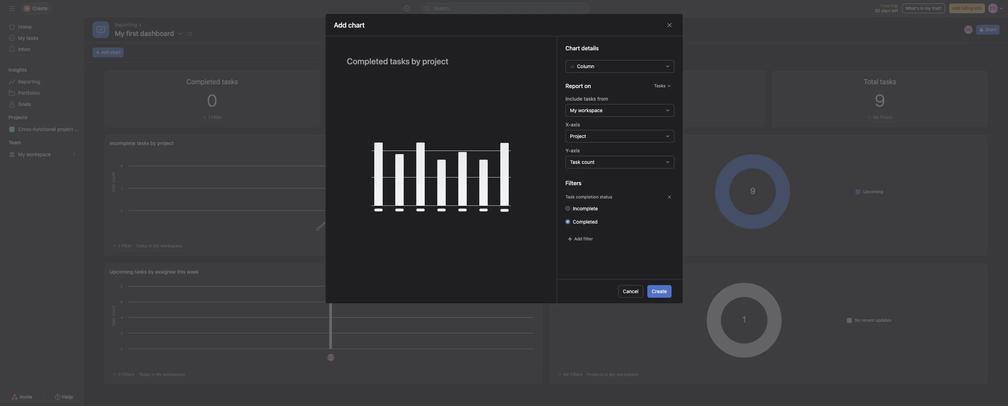 Task type: describe. For each thing, give the bounding box(es) containing it.
projects element
[[0, 111, 84, 137]]

0 for overdue tasks
[[652, 91, 662, 110]]

3
[[118, 373, 121, 378]]

invite
[[20, 395, 32, 401]]

1 horizontal spatial reporting link
[[115, 21, 137, 29]]

0 button for completed tasks
[[207, 91, 217, 110]]

my inside teams element
[[18, 152, 25, 158]]

recent
[[862, 318, 874, 323]]

billing
[[962, 6, 973, 11]]

in for upcoming tasks by assignee this week
[[151, 373, 155, 378]]

my workspace link
[[4, 149, 80, 160]]

total tasks
[[864, 78, 896, 86]]

invite button
[[7, 392, 37, 404]]

task for task completion status
[[565, 195, 575, 200]]

0 horizontal spatial co
[[328, 355, 334, 361]]

no filters inside button
[[873, 115, 893, 120]]

overdue tasks
[[635, 78, 679, 86]]

first dashboard
[[126, 29, 174, 37]]

upcoming for upcoming
[[863, 189, 883, 195]]

add filter
[[574, 237, 593, 242]]

what's
[[906, 6, 919, 11]]

0 horizontal spatial by
[[148, 269, 154, 275]]

add chart
[[334, 21, 365, 29]]

task completion status
[[565, 195, 612, 200]]

workspace for incomplete tasks by project
[[160, 244, 182, 249]]

task for task count
[[570, 159, 580, 165]]

filter for completed tasks
[[211, 115, 222, 120]]

no recent updates
[[855, 318, 892, 323]]

this month
[[619, 140, 644, 146]]

task count button
[[565, 156, 674, 169]]

cancel
[[623, 289, 639, 295]]

tasks button
[[651, 81, 674, 91]]

0 vertical spatial completion
[[576, 140, 602, 146]]

cross-functional project plan
[[18, 126, 84, 132]]

insights element
[[0, 64, 84, 111]]

column button
[[565, 60, 674, 73]]

workspace inside dropdown button
[[578, 108, 602, 113]]

0 for completed tasks
[[207, 91, 217, 110]]

tasks for include
[[584, 96, 596, 102]]

1 vertical spatial reporting link
[[4, 76, 80, 88]]

goals link
[[4, 99, 80, 110]]

close image
[[667, 22, 672, 28]]

updates
[[876, 318, 892, 323]]

chart details
[[565, 45, 599, 51]]

my workspace button
[[565, 104, 674, 117]]

column
[[577, 63, 594, 69]]

0 horizontal spatial 1
[[118, 244, 120, 249]]

functional
[[33, 126, 56, 132]]

add for add billing info
[[952, 6, 960, 11]]

my tasks link
[[4, 33, 80, 44]]

share
[[985, 27, 997, 32]]

upcoming for upcoming tasks by assignee this week
[[110, 269, 133, 275]]

plan
[[74, 126, 84, 132]]

add filter button
[[565, 235, 595, 244]]

1 for overdue tasks
[[653, 115, 655, 120]]

teams element
[[0, 137, 84, 162]]

y-axis
[[565, 148, 580, 154]]

insights
[[8, 67, 27, 73]]

chart
[[110, 50, 121, 55]]

9
[[875, 91, 885, 110]]

add for add filter
[[574, 237, 582, 242]]

1 vertical spatial no filters
[[563, 373, 583, 378]]

free trial 30 days left
[[875, 3, 898, 13]]

from
[[597, 96, 608, 102]]

1 horizontal spatial reporting
[[115, 22, 137, 28]]

incomplete for incomplete
[[573, 206, 598, 212]]

assignee
[[155, 269, 176, 275]]

tasks by completion status this month
[[555, 140, 644, 146]]

project status
[[582, 269, 614, 275]]

add billing info
[[952, 6, 982, 11]]

my
[[925, 6, 931, 11]]

a button to remove the filter image
[[667, 195, 671, 200]]

report on
[[565, 83, 591, 89]]

include tasks from
[[565, 96, 608, 102]]

team button
[[0, 139, 21, 146]]

Completed radio
[[565, 220, 570, 224]]

search button
[[421, 3, 590, 14]]

share button
[[976, 25, 1000, 35]]

my workspace inside teams element
[[18, 152, 51, 158]]

0 horizontal spatial 1 filter
[[118, 244, 132, 249]]

trial?
[[932, 6, 942, 11]]

what's in my trial?
[[906, 6, 942, 11]]

what's in my trial? button
[[902, 4, 945, 13]]

project button
[[565, 130, 674, 143]]

project
[[570, 133, 586, 139]]

tasks in my workspace for by
[[139, 373, 185, 378]]

add to starred image
[[187, 31, 193, 36]]

filters inside button
[[880, 115, 893, 120]]

co inside button
[[966, 27, 972, 32]]

tasks for my
[[26, 35, 38, 41]]

x-
[[565, 122, 571, 128]]

global element
[[0, 17, 84, 59]]

projects in my workspace
[[587, 373, 639, 378]]

add billing info button
[[949, 4, 985, 13]]

9 button
[[875, 91, 885, 110]]

create button
[[647, 286, 671, 298]]

inbox
[[18, 46, 30, 52]]

by for projects
[[575, 269, 581, 275]]

count
[[582, 159, 594, 165]]

1 filter for completed tasks
[[208, 115, 222, 120]]

cross-
[[18, 126, 33, 132]]

add chart button
[[92, 48, 124, 57]]

by for tasks
[[569, 140, 575, 146]]

my tasks
[[18, 35, 38, 41]]



Task type: vqa. For each thing, say whether or not it's contained in the screenshot.
1 task template
no



Task type: locate. For each thing, give the bounding box(es) containing it.
incomplete
[[110, 140, 135, 146], [573, 206, 598, 212]]

1 filter button for completed tasks
[[201, 114, 223, 121]]

days
[[881, 8, 891, 13]]

add left billing on the top right
[[952, 6, 960, 11]]

no
[[873, 115, 879, 120], [855, 318, 861, 323], [563, 373, 569, 378]]

portfolios
[[18, 90, 40, 96]]

axis up task count
[[571, 148, 580, 154]]

0 vertical spatial incomplete
[[110, 140, 135, 146]]

add inside button
[[952, 6, 960, 11]]

1 horizontal spatial 0
[[652, 91, 662, 110]]

create
[[652, 289, 667, 295]]

1 filter button for overdue tasks
[[646, 114, 669, 121]]

by
[[569, 140, 575, 146], [148, 269, 154, 275], [575, 269, 581, 275]]

1 vertical spatial co
[[328, 355, 334, 361]]

home link
[[4, 21, 80, 33]]

0 vertical spatial add
[[952, 6, 960, 11]]

task up incomplete radio
[[565, 195, 575, 200]]

1 horizontal spatial no
[[855, 318, 861, 323]]

workspace for projects by project status
[[617, 373, 639, 378]]

in inside button
[[921, 6, 924, 11]]

search
[[433, 5, 449, 11]]

1 vertical spatial status
[[600, 195, 612, 200]]

2 horizontal spatial projects
[[587, 373, 604, 378]]

1 axis from the top
[[571, 122, 580, 128]]

0 vertical spatial reporting
[[115, 22, 137, 28]]

workspace for upcoming tasks by assignee this week
[[163, 373, 185, 378]]

completion
[[576, 140, 602, 146], [576, 195, 598, 200]]

insights button
[[0, 67, 27, 74]]

2 1 filter button from the left
[[646, 114, 669, 121]]

tasks inside global element
[[26, 35, 38, 41]]

1 vertical spatial completion
[[576, 195, 598, 200]]

my inside global element
[[18, 35, 25, 41]]

cross-functional project plan link
[[4, 124, 84, 135]]

show options image
[[177, 31, 183, 36]]

0 horizontal spatial reporting link
[[4, 76, 80, 88]]

search list box
[[421, 3, 590, 14]]

my workspace inside dropdown button
[[570, 108, 602, 113]]

task
[[570, 159, 580, 165], [565, 195, 575, 200]]

0 vertical spatial co
[[966, 27, 972, 32]]

0 horizontal spatial upcoming
[[110, 269, 133, 275]]

reporting link up portfolios
[[4, 76, 80, 88]]

1 vertical spatial axis
[[571, 148, 580, 154]]

projects
[[8, 115, 27, 120], [555, 269, 574, 275], [587, 373, 604, 378]]

0 vertical spatial task
[[570, 159, 580, 165]]

1 horizontal spatial no filters
[[873, 115, 893, 120]]

2 vertical spatial projects
[[587, 373, 604, 378]]

reporting up my first dashboard
[[115, 22, 137, 28]]

project
[[57, 126, 73, 132]]

trial
[[891, 3, 898, 8]]

0 horizontal spatial 0 button
[[207, 91, 217, 110]]

co
[[966, 27, 972, 32], [328, 355, 334, 361]]

by project
[[150, 140, 174, 146]]

2 vertical spatial no
[[563, 373, 569, 378]]

reporting inside insights "element"
[[18, 79, 40, 85]]

tasks left by project
[[137, 140, 149, 146]]

left
[[892, 8, 898, 13]]

workspace inside teams element
[[26, 152, 51, 158]]

1 vertical spatial my workspace
[[18, 152, 51, 158]]

add left filter
[[574, 237, 582, 242]]

this week
[[177, 269, 199, 275]]

1 0 button from the left
[[207, 91, 217, 110]]

task inside "dropdown button"
[[570, 159, 580, 165]]

tasks
[[654, 83, 666, 89], [555, 140, 568, 146], [136, 244, 147, 249], [139, 373, 150, 378]]

my
[[115, 29, 125, 37], [18, 35, 25, 41], [570, 108, 577, 113], [18, 152, 25, 158], [153, 244, 159, 249], [156, 373, 162, 378], [609, 373, 616, 378]]

in for projects by project status
[[605, 373, 608, 378]]

1 horizontal spatial 1 filter
[[208, 115, 222, 120]]

filter
[[211, 115, 222, 120], [657, 115, 667, 120], [121, 244, 132, 249]]

tasks left from
[[584, 96, 596, 102]]

upcoming
[[863, 189, 883, 195], [110, 269, 133, 275]]

1
[[208, 115, 210, 120], [653, 115, 655, 120], [118, 244, 120, 249]]

axis up project
[[571, 122, 580, 128]]

1 vertical spatial task
[[565, 195, 575, 200]]

filters
[[880, 115, 893, 120], [565, 180, 581, 187], [122, 373, 134, 378], [570, 373, 583, 378]]

0 button down the completed tasks
[[207, 91, 217, 110]]

1 filter
[[208, 115, 222, 120], [653, 115, 667, 120], [118, 244, 132, 249]]

0 horizontal spatial incomplete
[[110, 140, 135, 146]]

goals
[[18, 101, 31, 107]]

30
[[875, 8, 880, 13]]

0 horizontal spatial no filters
[[563, 373, 583, 378]]

status
[[603, 140, 618, 146], [600, 195, 612, 200]]

1 horizontal spatial my workspace
[[570, 108, 602, 113]]

0 down the completed tasks
[[207, 91, 217, 110]]

reporting up portfolios
[[18, 79, 40, 85]]

my workspace down team
[[18, 152, 51, 158]]

1 1 filter button from the left
[[201, 114, 223, 121]]

tasks left assignee
[[135, 269, 147, 275]]

axis
[[571, 122, 580, 128], [571, 148, 580, 154]]

0 vertical spatial status
[[603, 140, 618, 146]]

projects button
[[0, 114, 27, 121]]

0 vertical spatial upcoming
[[863, 189, 883, 195]]

my first dashboard
[[115, 29, 174, 37]]

2 horizontal spatial by
[[575, 269, 581, 275]]

info
[[975, 6, 982, 11]]

no filters
[[873, 115, 893, 120], [563, 373, 583, 378]]

projects for projects in my workspace
[[587, 373, 604, 378]]

1 vertical spatial add
[[101, 50, 109, 55]]

no inside button
[[873, 115, 879, 120]]

by left assignee
[[148, 269, 154, 275]]

completed
[[573, 219, 598, 225]]

reporting link
[[115, 21, 137, 29], [4, 76, 80, 88]]

incomplete tasks by project
[[110, 140, 174, 146]]

0 button
[[207, 91, 217, 110], [652, 91, 662, 110]]

x-axis
[[565, 122, 580, 128]]

tasks
[[26, 35, 38, 41], [584, 96, 596, 102], [137, 140, 149, 146], [135, 269, 147, 275]]

task count
[[570, 159, 594, 165]]

0 horizontal spatial my workspace
[[18, 152, 51, 158]]

1 horizontal spatial 1 filter button
[[646, 114, 669, 121]]

1 horizontal spatial 0 button
[[652, 91, 662, 110]]

axis for x-
[[571, 122, 580, 128]]

completion down project
[[576, 140, 602, 146]]

incomplete for incomplete tasks by project
[[110, 140, 135, 146]]

0 horizontal spatial no
[[563, 373, 569, 378]]

add inside button
[[101, 50, 109, 55]]

reporting
[[115, 22, 137, 28], [18, 79, 40, 85]]

0 vertical spatial reporting link
[[115, 21, 137, 29]]

1 vertical spatial no
[[855, 318, 861, 323]]

0 vertical spatial projects
[[8, 115, 27, 120]]

0 vertical spatial no
[[873, 115, 879, 120]]

1 vertical spatial projects
[[555, 269, 574, 275]]

completion up the "completed"
[[576, 195, 598, 200]]

1 horizontal spatial co
[[966, 27, 972, 32]]

1 vertical spatial reporting
[[18, 79, 40, 85]]

0 down overdue tasks
[[652, 91, 662, 110]]

tasks for incomplete
[[137, 140, 149, 146]]

projects inside dropdown button
[[8, 115, 27, 120]]

1 horizontal spatial incomplete
[[573, 206, 598, 212]]

tasks for upcoming
[[135, 269, 147, 275]]

y-
[[565, 148, 571, 154]]

0 vertical spatial no filters
[[873, 115, 893, 120]]

home
[[18, 24, 32, 30]]

1 0 from the left
[[207, 91, 217, 110]]

tasks inside tasks dropdown button
[[654, 83, 666, 89]]

projects for projects
[[8, 115, 27, 120]]

axis for y-
[[571, 148, 580, 154]]

tasks in my workspace
[[136, 244, 182, 249], [139, 373, 185, 378]]

2 horizontal spatial 1
[[653, 115, 655, 120]]

1 horizontal spatial projects
[[555, 269, 574, 275]]

0 vertical spatial my workspace
[[570, 108, 602, 113]]

projects by project status
[[555, 269, 614, 275]]

my workspace down the include tasks from
[[570, 108, 602, 113]]

0 vertical spatial axis
[[571, 122, 580, 128]]

tasks in my workspace for by project
[[136, 244, 182, 249]]

1 vertical spatial incomplete
[[573, 206, 598, 212]]

0 button for overdue tasks
[[652, 91, 662, 110]]

0 button down overdue tasks
[[652, 91, 662, 110]]

0
[[207, 91, 217, 110], [652, 91, 662, 110]]

0 horizontal spatial reporting
[[18, 79, 40, 85]]

co button
[[964, 25, 974, 35]]

tasks down "home"
[[26, 35, 38, 41]]

2 0 from the left
[[652, 91, 662, 110]]

completed tasks
[[186, 78, 238, 86]]

in for incomplete tasks by project
[[148, 244, 152, 249]]

hide sidebar image
[[9, 6, 15, 11]]

by left the project status
[[575, 269, 581, 275]]

free
[[881, 3, 889, 8]]

filter
[[583, 237, 593, 242]]

add inside dropdown button
[[574, 237, 582, 242]]

filter for overdue tasks
[[657, 115, 667, 120]]

0 horizontal spatial projects
[[8, 115, 27, 120]]

Incomplete radio
[[565, 207, 570, 211]]

2 0 button from the left
[[652, 91, 662, 110]]

add left chart
[[101, 50, 109, 55]]

add for add chart
[[101, 50, 109, 55]]

by up y-axis
[[569, 140, 575, 146]]

0 horizontal spatial filter
[[121, 244, 132, 249]]

2 horizontal spatial add
[[952, 6, 960, 11]]

cancel button
[[618, 286, 643, 298]]

1 horizontal spatial upcoming
[[863, 189, 883, 195]]

3 filters
[[118, 373, 134, 378]]

workspace
[[578, 108, 602, 113], [26, 152, 51, 158], [160, 244, 182, 249], [163, 373, 185, 378], [617, 373, 639, 378]]

inbox link
[[4, 44, 80, 55]]

task down y-axis
[[570, 159, 580, 165]]

add chart
[[101, 50, 121, 55]]

1 for completed tasks
[[208, 115, 210, 120]]

Completed tasks by project text field
[[342, 53, 540, 69]]

reporting link up my first dashboard
[[115, 21, 137, 29]]

1 filter button
[[201, 114, 223, 121], [646, 114, 669, 121]]

upcoming tasks by assignee this week
[[110, 269, 199, 275]]

1 filter for overdue tasks
[[653, 115, 667, 120]]

2 axis from the top
[[571, 148, 580, 154]]

1 horizontal spatial add
[[574, 237, 582, 242]]

2 vertical spatial add
[[574, 237, 582, 242]]

0 horizontal spatial add
[[101, 50, 109, 55]]

1 horizontal spatial 1
[[208, 115, 210, 120]]

my inside dropdown button
[[570, 108, 577, 113]]

portfolios link
[[4, 88, 80, 99]]

report image
[[97, 26, 105, 34]]

0 horizontal spatial 0
[[207, 91, 217, 110]]

projects for projects by project status
[[555, 269, 574, 275]]

1 horizontal spatial by
[[569, 140, 575, 146]]

1 vertical spatial tasks in my workspace
[[139, 373, 185, 378]]

2 horizontal spatial no
[[873, 115, 879, 120]]

1 horizontal spatial filter
[[211, 115, 222, 120]]

no filters button
[[866, 114, 894, 121]]

0 horizontal spatial 1 filter button
[[201, 114, 223, 121]]

2 horizontal spatial 1 filter
[[653, 115, 667, 120]]

add
[[952, 6, 960, 11], [101, 50, 109, 55], [574, 237, 582, 242]]

include
[[565, 96, 582, 102]]

1 vertical spatial upcoming
[[110, 269, 133, 275]]

0 vertical spatial tasks in my workspace
[[136, 244, 182, 249]]

team
[[8, 140, 21, 146]]

2 horizontal spatial filter
[[657, 115, 667, 120]]



